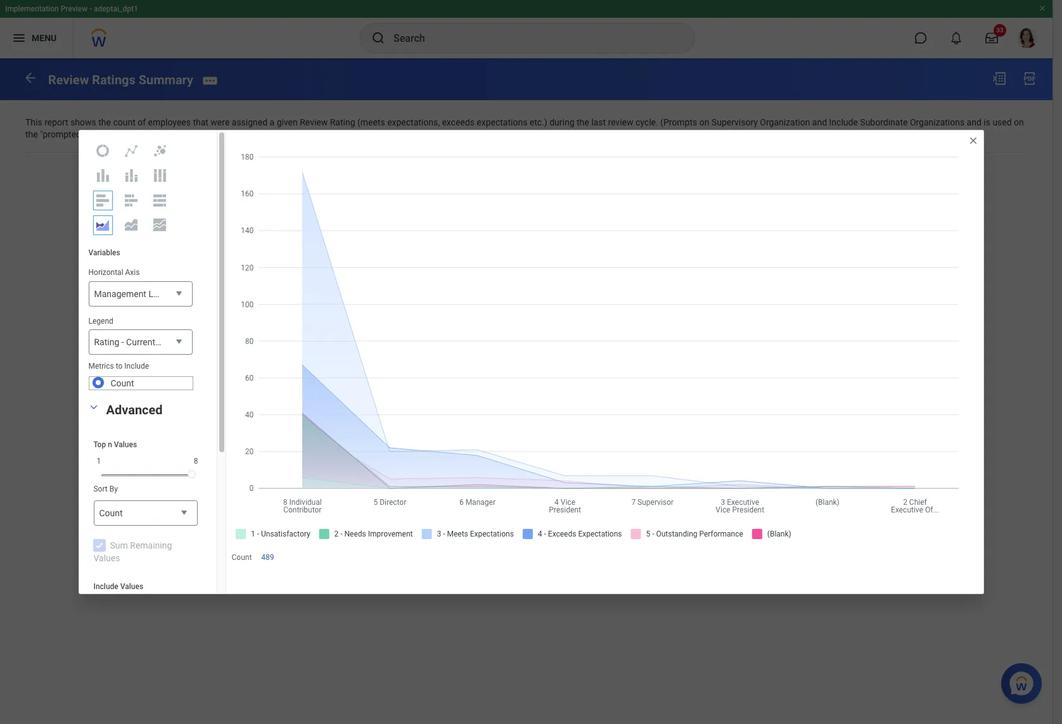 Task type: vqa. For each thing, say whether or not it's contained in the screenshot.
THIS REPORT SHOWS THE COUNT OF EMPLOYEES THAT WERE ASSIGNED A GIVEN REVIEW RATING (MEETS EXPECTATIONS, EXCEEDS EXPECTATIONS ETC.) DURING THE LAST REVIEW CYCLE. (PROMPTS ON SUPERVISORY ORGANIZATION AND INCLUDE SUBORDINATE ORGANIZATIONS AND IS USED ON THE "PROMPTED" MANAGER DASHBOARD). on the top of page
yes



Task type: describe. For each thing, give the bounding box(es) containing it.
etc.)
[[530, 117, 548, 127]]

report
[[44, 117, 68, 127]]

view printable version (pdf) image
[[1023, 71, 1038, 86]]

0 horizontal spatial the
[[25, 130, 38, 140]]

axis
[[125, 269, 140, 277]]

review ratings summary link
[[48, 72, 194, 87]]

n
[[108, 441, 112, 449]]

export to excel image
[[993, 71, 1008, 86]]

by
[[110, 485, 118, 494]]

clustered column image
[[95, 168, 110, 183]]

rating - current normalized button
[[88, 330, 203, 356]]

advanced button
[[106, 403, 163, 418]]

normalized
[[158, 337, 203, 347]]

expectations
[[477, 117, 528, 127]]

rating - current normalized
[[94, 337, 203, 347]]

that
[[193, 117, 209, 127]]

values for top n values
[[114, 441, 137, 449]]

notifications large image
[[951, 32, 963, 44]]

close chart settings image
[[969, 136, 979, 146]]

1 on from the left
[[700, 117, 710, 127]]

subordinate
[[861, 117, 908, 127]]

8
[[194, 457, 198, 466]]

variables group
[[79, 239, 203, 400]]

- inside banner
[[90, 4, 92, 13]]

"prompted"
[[40, 130, 84, 140]]

during
[[550, 117, 575, 127]]

assigned
[[232, 117, 268, 127]]

close environment banner image
[[1040, 4, 1047, 12]]

organizations
[[911, 117, 965, 127]]

stacked area image
[[124, 217, 139, 233]]

horizontal axis
[[88, 269, 140, 277]]

preview
[[61, 4, 88, 13]]

implementation preview -   adeptai_dpt1
[[5, 4, 138, 13]]

exceeds
[[442, 117, 475, 127]]

rating inside 'popup button'
[[94, 337, 119, 347]]

variables
[[88, 249, 120, 258]]

level
[[149, 289, 169, 299]]

cycle.
[[636, 117, 659, 127]]

2 vertical spatial values
[[120, 583, 143, 592]]

metrics
[[88, 362, 114, 371]]

metrics to include
[[88, 362, 149, 371]]

inbox large image
[[986, 32, 999, 44]]

489 button
[[262, 553, 276, 564]]

sort by group
[[94, 484, 198, 527]]

1 and from the left
[[813, 117, 828, 127]]

stacked column image
[[124, 168, 139, 183]]

sum
[[110, 541, 128, 551]]

review
[[608, 117, 634, 127]]

dashboard).
[[123, 130, 172, 140]]

sort
[[94, 485, 108, 494]]

count inside metrics to include group
[[111, 378, 134, 389]]

values for sum remaining values
[[94, 553, 120, 564]]

current
[[126, 337, 155, 347]]

remaining
[[130, 541, 172, 551]]

horizontal axis group
[[88, 268, 192, 307]]

ratings
[[92, 72, 136, 87]]

stacked bar image
[[124, 193, 139, 208]]

horizontal
[[88, 269, 123, 277]]

shows
[[70, 117, 96, 127]]

legend group
[[88, 316, 203, 356]]



Task type: locate. For each thing, give the bounding box(es) containing it.
1 horizontal spatial -
[[122, 337, 124, 347]]

bubble image
[[152, 144, 167, 159]]

0 vertical spatial -
[[90, 4, 92, 13]]

-
[[90, 4, 92, 13], [122, 337, 124, 347]]

top n values
[[94, 441, 137, 449]]

0 vertical spatial values
[[114, 441, 137, 449]]

the
[[98, 117, 111, 127], [577, 117, 590, 127], [25, 130, 38, 140]]

summary
[[139, 72, 194, 87]]

0 horizontal spatial rating
[[94, 337, 119, 347]]

overlaid area image
[[95, 217, 110, 233]]

check small image
[[92, 538, 107, 553]]

0 horizontal spatial and
[[813, 117, 828, 127]]

1 vertical spatial count
[[99, 509, 123, 519]]

the left last
[[577, 117, 590, 127]]

(meets
[[358, 117, 385, 127]]

last
[[592, 117, 606, 127]]

supervisory
[[712, 117, 758, 127]]

top n values group
[[94, 440, 201, 482]]

of
[[138, 117, 146, 127]]

489
[[262, 554, 274, 563]]

on
[[700, 117, 710, 127], [1015, 117, 1025, 127]]

rating inside "this report shows the count of employees that were assigned a given review rating (meets expectations, exceeds expectations etc.) during the last review cycle. (prompts on supervisory organization and include subordinate organizations and is used on the "prompted" manager dashboard)."
[[330, 117, 355, 127]]

review ratings summary main content
[[0, 58, 1053, 183]]

values down "sum"
[[94, 553, 120, 564]]

review ratings summary
[[48, 72, 194, 87]]

sort by
[[94, 485, 118, 494]]

rating
[[330, 117, 355, 127], [94, 337, 119, 347]]

100% bar image
[[152, 193, 167, 208]]

were
[[211, 117, 230, 127]]

1
[[97, 457, 101, 466]]

include inside "this report shows the count of employees that were assigned a given review rating (meets expectations, exceeds expectations etc.) during the last review cycle. (prompts on supervisory organization and include subordinate organizations and is used on the "prompted" manager dashboard)."
[[830, 117, 859, 127]]

a
[[270, 117, 275, 127]]

is
[[985, 117, 991, 127]]

review right 'previous page' image
[[48, 72, 89, 87]]

0 horizontal spatial on
[[700, 117, 710, 127]]

0 horizontal spatial review
[[48, 72, 89, 87]]

count button
[[94, 501, 198, 527]]

1 vertical spatial rating
[[94, 337, 119, 347]]

to
[[116, 362, 123, 371]]

0 horizontal spatial -
[[90, 4, 92, 13]]

organization
[[761, 117, 811, 127]]

100% area image
[[152, 217, 167, 233]]

search image
[[371, 30, 386, 46]]

used
[[993, 117, 1013, 127]]

manager
[[86, 130, 121, 140]]

- inside 'popup button'
[[122, 337, 124, 347]]

rating down legend
[[94, 337, 119, 347]]

management level button
[[88, 281, 192, 307]]

include inside metrics to include group
[[124, 362, 149, 371]]

on right the (prompts
[[700, 117, 710, 127]]

- left current
[[122, 337, 124, 347]]

include
[[830, 117, 859, 127], [124, 362, 149, 371], [94, 583, 118, 592]]

values down sum remaining values
[[120, 583, 143, 592]]

and left is
[[968, 117, 982, 127]]

0 vertical spatial include
[[830, 117, 859, 127]]

2 vertical spatial count
[[232, 554, 252, 563]]

review
[[48, 72, 89, 87], [300, 117, 328, 127]]

line image
[[124, 144, 139, 159]]

top
[[94, 441, 106, 449]]

profile logan mcneil element
[[1010, 24, 1046, 52]]

metrics to include group
[[88, 361, 193, 390]]

legend
[[88, 317, 113, 326]]

include inside sum remaining values group
[[94, 583, 118, 592]]

review inside "this report shows the count of employees that were assigned a given review rating (meets expectations, exceeds expectations etc.) during the last review cycle. (prompts on supervisory organization and include subordinate organizations and is used on the "prompted" manager dashboard)."
[[300, 117, 328, 127]]

1 vertical spatial values
[[94, 553, 120, 564]]

sum remaining values group
[[84, 400, 207, 725]]

the up "manager"
[[98, 117, 111, 127]]

previous page image
[[23, 70, 38, 86]]

include left subordinate
[[830, 117, 859, 127]]

management
[[94, 289, 146, 299]]

100% column image
[[152, 168, 167, 183]]

values inside group
[[114, 441, 137, 449]]

review right given
[[300, 117, 328, 127]]

1 horizontal spatial include
[[124, 362, 149, 371]]

sum remaining values
[[94, 541, 172, 564]]

this
[[25, 117, 42, 127]]

chevron down image
[[86, 403, 101, 412]]

advanced
[[106, 403, 163, 418]]

implementation preview -   adeptai_dpt1 banner
[[0, 0, 1053, 58]]

count down to
[[111, 378, 134, 389]]

implementation
[[5, 4, 59, 13]]

2 on from the left
[[1015, 117, 1025, 127]]

1 vertical spatial include
[[124, 362, 149, 371]]

this report shows the count of employees that were assigned a given review rating (meets expectations, exceeds expectations etc.) during the last review cycle. (prompts on supervisory organization and include subordinate organizations and is used on the "prompted" manager dashboard).
[[25, 117, 1027, 140]]

include right to
[[124, 362, 149, 371]]

and
[[813, 117, 828, 127], [968, 117, 982, 127]]

2 and from the left
[[968, 117, 982, 127]]

count left 489 on the left of the page
[[232, 554, 252, 563]]

adeptai_dpt1
[[94, 4, 138, 13]]

- right preview
[[90, 4, 92, 13]]

count inside dropdown button
[[99, 509, 123, 519]]

given
[[277, 117, 298, 127]]

1 horizontal spatial the
[[98, 117, 111, 127]]

the down this
[[25, 130, 38, 140]]

count
[[111, 378, 134, 389], [99, 509, 123, 519], [232, 554, 252, 563]]

1 vertical spatial -
[[122, 337, 124, 347]]

1 horizontal spatial review
[[300, 117, 328, 127]]

0 vertical spatial review
[[48, 72, 89, 87]]

2 horizontal spatial include
[[830, 117, 859, 127]]

(prompts
[[661, 117, 698, 127]]

and right organization
[[813, 117, 828, 127]]

on right used
[[1015, 117, 1025, 127]]

rating left (meets
[[330, 117, 355, 127]]

1 horizontal spatial and
[[968, 117, 982, 127]]

1 horizontal spatial on
[[1015, 117, 1025, 127]]

donut image
[[95, 144, 110, 159]]

expectations,
[[388, 117, 440, 127]]

advanced dialog
[[78, 130, 985, 725]]

2 vertical spatial include
[[94, 583, 118, 592]]

values
[[114, 441, 137, 449], [94, 553, 120, 564], [120, 583, 143, 592]]

employees
[[148, 117, 191, 127]]

0 horizontal spatial include
[[94, 583, 118, 592]]

count
[[113, 117, 136, 127]]

2 horizontal spatial the
[[577, 117, 590, 127]]

0 vertical spatial count
[[111, 378, 134, 389]]

include down check small image
[[94, 583, 118, 592]]

1 horizontal spatial rating
[[330, 117, 355, 127]]

values right n
[[114, 441, 137, 449]]

0 vertical spatial rating
[[330, 117, 355, 127]]

values inside sum remaining values
[[94, 553, 120, 564]]

count down by
[[99, 509, 123, 519]]

include values
[[94, 583, 143, 592]]

1 vertical spatial review
[[300, 117, 328, 127]]

management level
[[94, 289, 169, 299]]

clustered bar image
[[95, 193, 110, 208]]



